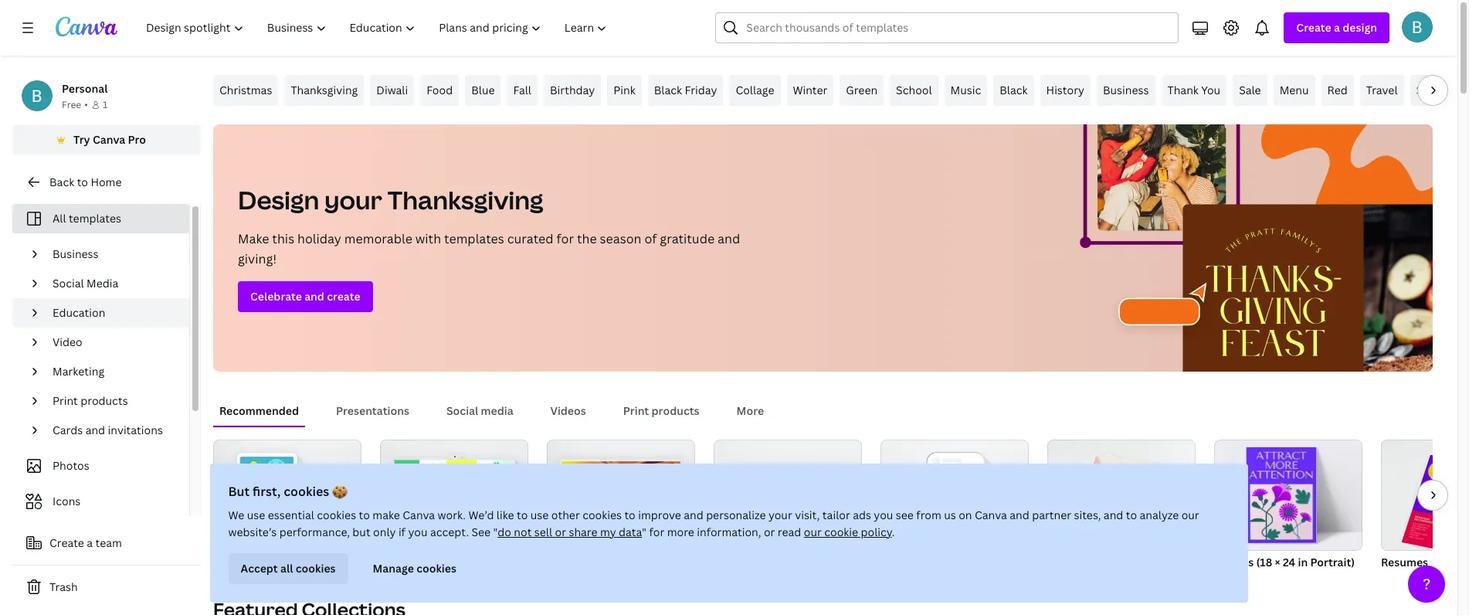 Task type: vqa. For each thing, say whether or not it's contained in the screenshot.
Manage cookies BUTTON
yes



Task type: locate. For each thing, give the bounding box(es) containing it.
1 or from the left
[[555, 525, 566, 539]]

our right analyze on the bottom of page
[[1182, 508, 1200, 522]]

products left more
[[652, 403, 700, 418]]

1 horizontal spatial business
[[1103, 83, 1149, 97]]

0 vertical spatial you
[[874, 508, 893, 522]]

friday
[[685, 83, 717, 97]]

presentations button
[[330, 396, 416, 426]]

recommended
[[219, 403, 299, 418]]

0 horizontal spatial a
[[87, 535, 93, 550]]

0 horizontal spatial your
[[324, 183, 382, 216]]

1 horizontal spatial create
[[1297, 20, 1332, 35]]

social up education
[[53, 276, 84, 291]]

print inside button
[[623, 403, 649, 418]]

other
[[551, 508, 580, 522]]

0 vertical spatial our
[[1182, 508, 1200, 522]]

1 horizontal spatial you
[[874, 508, 893, 522]]

cookies right all
[[296, 561, 336, 576]]

print
[[53, 393, 78, 408], [623, 403, 649, 418]]

media
[[481, 403, 513, 418]]

a left design
[[1334, 20, 1340, 35]]

thanksgiving link
[[285, 75, 364, 106]]

accept.
[[430, 525, 469, 539]]

a for team
[[87, 535, 93, 550]]

1 vertical spatial business link
[[46, 240, 180, 269]]

products up cards and invitations
[[81, 393, 128, 408]]

0 vertical spatial social
[[53, 276, 84, 291]]

create left design
[[1297, 20, 1332, 35]]

for down improve
[[649, 525, 665, 539]]

1 use from the left
[[247, 508, 265, 522]]

0 horizontal spatial thanksgiving
[[291, 83, 358, 97]]

manage cookies button
[[360, 553, 469, 584]]

you right if
[[408, 525, 428, 539]]

birthday
[[550, 83, 595, 97]]

1 horizontal spatial "
[[642, 525, 647, 539]]

1 horizontal spatial business link
[[1097, 75, 1155, 106]]

canva right try
[[93, 132, 125, 147]]

1 vertical spatial create
[[49, 535, 84, 550]]

christmas
[[219, 83, 272, 97]]

use up sell
[[531, 508, 549, 522]]

0 vertical spatial thanksgiving
[[291, 83, 358, 97]]

poster (18 × 24 in portrait) image
[[1215, 440, 1363, 551], [1247, 447, 1317, 543]]

0 vertical spatial your
[[324, 183, 382, 216]]

resumes
[[1381, 555, 1429, 569]]

presentations
[[336, 403, 409, 418]]

social
[[53, 276, 84, 291], [447, 403, 478, 418]]

social inside social media button
[[447, 403, 478, 418]]

0 horizontal spatial or
[[555, 525, 566, 539]]

black inside black friday link
[[654, 83, 682, 97]]

a left the team
[[87, 535, 93, 550]]

0 vertical spatial a
[[1334, 20, 1340, 35]]

0 horizontal spatial you
[[408, 525, 428, 539]]

business link
[[1097, 75, 1155, 106], [46, 240, 180, 269]]

green link
[[840, 75, 884, 106]]

celebrate
[[250, 289, 302, 304]]

business up the social media
[[53, 246, 99, 261]]

poster (18 × 24 in portrait) image up posters (18 × 24 in portrait) at right bottom
[[1247, 447, 1317, 543]]

our
[[1182, 508, 1200, 522], [804, 525, 822, 539]]

0 horizontal spatial use
[[247, 508, 265, 522]]

products inside button
[[652, 403, 700, 418]]

science
[[1417, 83, 1457, 97]]

create a team button
[[12, 528, 201, 559]]

1 horizontal spatial products
[[652, 403, 700, 418]]

website's
[[228, 525, 277, 539]]

templates right the all
[[69, 211, 121, 226]]

1 horizontal spatial our
[[1182, 508, 1200, 522]]

1 horizontal spatial or
[[764, 525, 775, 539]]

whiteboard
[[380, 555, 442, 569]]

business left thank
[[1103, 83, 1149, 97]]

blue link
[[465, 75, 501, 106]]

1 horizontal spatial use
[[531, 508, 549, 522]]

products
[[81, 393, 128, 408], [652, 403, 700, 418]]

products for print products link
[[81, 393, 128, 408]]

video image
[[714, 440, 862, 551], [738, 467, 838, 524]]

0 horizontal spatial products
[[81, 393, 128, 408]]

0 horizontal spatial social
[[53, 276, 84, 291]]

×
[[1275, 555, 1281, 569]]

black right music
[[1000, 83, 1028, 97]]

manage
[[373, 561, 414, 576]]

share
[[569, 525, 598, 539]]

presentation (16:9) image
[[547, 440, 695, 551], [562, 461, 681, 527]]

for left the
[[557, 230, 574, 247]]

" right see
[[493, 525, 498, 539]]

create inside button
[[49, 535, 84, 550]]

our down visit,
[[804, 525, 822, 539]]

1 horizontal spatial a
[[1334, 20, 1340, 35]]

" inside we use essential cookies to make canva work. we'd like to use other cookies to improve and personalize your visit, tailor ads you see from us on canva and partner sites, and to analyze our website's performance, but only if you accept. see "
[[493, 525, 498, 539]]

food
[[427, 83, 453, 97]]

1 horizontal spatial print
[[623, 403, 649, 418]]

1 horizontal spatial social
[[447, 403, 478, 418]]

2 black from the left
[[1000, 83, 1028, 97]]

whiteboard image
[[380, 440, 528, 551], [395, 460, 514, 527]]

print for print products button
[[623, 403, 649, 418]]

a
[[1334, 20, 1340, 35], [87, 535, 93, 550]]

social for social media
[[447, 403, 478, 418]]

1 horizontal spatial black
[[1000, 83, 1028, 97]]

social media link
[[46, 269, 180, 298]]

like
[[497, 508, 514, 522]]

(18
[[1257, 555, 1273, 569]]

analyze
[[1140, 508, 1179, 522]]

1 black from the left
[[654, 83, 682, 97]]

collage
[[736, 83, 775, 97]]

all templates
[[53, 211, 121, 226]]

doc image
[[213, 440, 362, 551], [213, 440, 362, 551]]

from
[[917, 508, 942, 522]]

a inside button
[[87, 535, 93, 550]]

2 " from the left
[[642, 525, 647, 539]]

None search field
[[716, 12, 1179, 43]]

and right cards
[[85, 423, 105, 437]]

trash link
[[12, 572, 201, 603]]

the
[[577, 230, 597, 247]]

0 horizontal spatial "
[[493, 525, 498, 539]]

thanksgiving up with
[[387, 183, 544, 216]]

thank you link
[[1162, 75, 1227, 106]]

doc link
[[213, 440, 362, 573]]

2 use from the left
[[531, 508, 549, 522]]

0 horizontal spatial black
[[654, 83, 682, 97]]

print right videos
[[623, 403, 649, 418]]

try canva pro button
[[12, 125, 201, 155]]

use
[[247, 508, 265, 522], [531, 508, 549, 522]]

and inside the 'make this holiday memorable with templates curated for the season of gratitude and giving!'
[[718, 230, 740, 247]]

1 vertical spatial templates
[[444, 230, 504, 247]]

1 horizontal spatial thanksgiving
[[387, 183, 544, 216]]

gratitude
[[660, 230, 715, 247]]

business for leftmost business link
[[53, 246, 99, 261]]

print up cards
[[53, 393, 78, 408]]

our inside we use essential cookies to make canva work. we'd like to use other cookies to improve and personalize your visit, tailor ads you see from us on canva and partner sites, and to analyze our website's performance, but only if you accept. see "
[[1182, 508, 1200, 522]]

your up read
[[769, 508, 793, 522]]

black friday
[[654, 83, 717, 97]]

a for design
[[1334, 20, 1340, 35]]

we use essential cookies to make canva work. we'd like to use other cookies to improve and personalize your visit, tailor ads you see from us on canva and partner sites, and to analyze our website's performance, but only if you accept. see "
[[228, 508, 1200, 539]]

0 vertical spatial create
[[1297, 20, 1332, 35]]

0 horizontal spatial print products
[[53, 393, 128, 408]]

for inside but first, cookies 🍪 "dialog"
[[649, 525, 665, 539]]

to right back
[[77, 175, 88, 189]]

cookies down accept.
[[417, 561, 457, 576]]

do
[[498, 525, 511, 539]]

you up policy at the bottom right of the page
[[874, 508, 893, 522]]

poster (18 × 24 in portrait) image inside the posters (18 × 24 in portrait) link
[[1247, 447, 1317, 543]]

cookies down 🍪
[[317, 508, 356, 522]]

cards
[[53, 423, 83, 437]]

print products button
[[617, 396, 706, 426]]

1 vertical spatial for
[[649, 525, 665, 539]]

1 " from the left
[[493, 525, 498, 539]]

1 horizontal spatial templates
[[444, 230, 504, 247]]

you
[[874, 508, 893, 522], [408, 525, 428, 539]]

media
[[87, 276, 118, 291]]

or right sell
[[555, 525, 566, 539]]

only
[[373, 525, 396, 539]]

0 horizontal spatial business
[[53, 246, 99, 261]]

business link up media
[[46, 240, 180, 269]]

celebrate and create link
[[238, 281, 373, 312]]

0 horizontal spatial canva
[[93, 132, 125, 147]]

thanksgiving left diwali
[[291, 83, 358, 97]]

and right the gratitude
[[718, 230, 740, 247]]

black for black friday
[[654, 83, 682, 97]]

and up do not sell or share my data " for more information, or read our cookie policy .
[[684, 508, 704, 522]]

0 vertical spatial templates
[[69, 211, 121, 226]]

my
[[600, 525, 616, 539]]

0 horizontal spatial templates
[[69, 211, 121, 226]]

0 vertical spatial business
[[1103, 83, 1149, 97]]

social inside social media link
[[53, 276, 84, 291]]

1 horizontal spatial for
[[649, 525, 665, 539]]

giving!
[[238, 250, 277, 267]]

1 vertical spatial business
[[53, 246, 99, 261]]

or left read
[[764, 525, 775, 539]]

or
[[555, 525, 566, 539], [764, 525, 775, 539]]

and
[[718, 230, 740, 247], [305, 289, 324, 304], [85, 423, 105, 437], [684, 508, 704, 522], [1010, 508, 1030, 522], [1104, 508, 1124, 522]]

social left the media
[[447, 403, 478, 418]]

2 or from the left
[[764, 525, 775, 539]]

1 horizontal spatial print products
[[623, 403, 700, 418]]

" down improve
[[642, 525, 647, 539]]

canva up if
[[403, 508, 435, 522]]

black inside black link
[[1000, 83, 1028, 97]]

social for social media
[[53, 276, 84, 291]]

flyer (portrait 8.5 × 11 in) image
[[1048, 440, 1196, 551], [1068, 453, 1168, 556]]

create for create a design
[[1297, 20, 1332, 35]]

to left analyze on the bottom of page
[[1126, 508, 1137, 522]]

print products inside button
[[623, 403, 700, 418]]

black left friday on the left top
[[654, 83, 682, 97]]

this
[[272, 230, 294, 247]]

manage cookies
[[373, 561, 457, 576]]

print products
[[53, 393, 128, 408], [623, 403, 700, 418]]

to
[[77, 175, 88, 189], [359, 508, 370, 522], [517, 508, 528, 522], [625, 508, 636, 522], [1126, 508, 1137, 522]]

0 horizontal spatial our
[[804, 525, 822, 539]]

create down icons
[[49, 535, 84, 550]]

0 vertical spatial for
[[557, 230, 574, 247]]

to inside "link"
[[77, 175, 88, 189]]

business
[[1103, 83, 1149, 97], [53, 246, 99, 261]]

cookies
[[284, 483, 329, 500], [317, 508, 356, 522], [583, 508, 622, 522], [296, 561, 336, 576], [417, 561, 457, 576]]

a inside "dropdown button"
[[1334, 20, 1340, 35]]

1 vertical spatial a
[[87, 535, 93, 550]]

cookies inside "button"
[[417, 561, 457, 576]]

0 vertical spatial business link
[[1097, 75, 1155, 106]]

templates right with
[[444, 230, 504, 247]]

your up memorable
[[324, 183, 382, 216]]

create inside "dropdown button"
[[1297, 20, 1332, 35]]

0 horizontal spatial create
[[49, 535, 84, 550]]

design
[[238, 183, 319, 216]]

0 horizontal spatial print
[[53, 393, 78, 408]]

business link left thank
[[1097, 75, 1155, 106]]

1 horizontal spatial your
[[769, 508, 793, 522]]

sale
[[1239, 83, 1261, 97]]

menu
[[1280, 83, 1309, 97]]

social media
[[53, 276, 118, 291]]

black for black
[[1000, 83, 1028, 97]]

data
[[619, 525, 642, 539]]

1 vertical spatial social
[[447, 403, 478, 418]]

canva right on
[[975, 508, 1007, 522]]

christmas link
[[213, 75, 278, 106]]

but first, cookies 🍪 dialog
[[210, 464, 1248, 603]]

1 vertical spatial your
[[769, 508, 793, 522]]

instagram post (square) image
[[881, 440, 1029, 551], [928, 470, 984, 527]]

blue
[[471, 83, 495, 97]]

use up website's
[[247, 508, 265, 522]]

0 horizontal spatial for
[[557, 230, 574, 247]]

and left create
[[305, 289, 324, 304]]

print products for print products link
[[53, 393, 128, 408]]



Task type: describe. For each thing, give the bounding box(es) containing it.
print products for print products button
[[623, 403, 700, 418]]

to right like
[[517, 508, 528, 522]]

create a team
[[49, 535, 122, 550]]

invitations
[[108, 423, 163, 437]]

posters
[[1215, 555, 1254, 569]]

posters (18 × 24 in portrait) link
[[1215, 440, 1363, 573]]

school
[[896, 83, 932, 97]]

see
[[472, 525, 491, 539]]

partner
[[1032, 508, 1072, 522]]

pink
[[614, 83, 636, 97]]

design your thanksgiving
[[238, 183, 544, 216]]

marketing
[[53, 364, 104, 379]]

video link
[[46, 328, 180, 357]]

video
[[53, 335, 82, 349]]

print for print products link
[[53, 393, 78, 408]]

1 horizontal spatial canva
[[403, 508, 435, 522]]

accept all cookies
[[241, 561, 336, 576]]

videos button
[[544, 396, 592, 426]]

policy
[[861, 525, 892, 539]]

cookie
[[825, 525, 858, 539]]

more
[[737, 403, 764, 418]]

canva inside button
[[93, 132, 125, 147]]

thanksgiving inside "link"
[[291, 83, 358, 97]]

information,
[[697, 525, 761, 539]]

visit,
[[795, 508, 820, 522]]

do not sell or share my data " for more information, or read our cookie policy .
[[498, 525, 895, 539]]

fall
[[513, 83, 532, 97]]

24
[[1283, 555, 1296, 569]]

Search search field
[[747, 13, 1169, 42]]

cookies inside "button"
[[296, 561, 336, 576]]

but first, cookies 🍪
[[228, 483, 348, 500]]

red
[[1328, 83, 1348, 97]]

not
[[514, 525, 532, 539]]

1 vertical spatial you
[[408, 525, 428, 539]]

trash
[[49, 579, 78, 594]]

business for topmost business link
[[1103, 83, 1149, 97]]

for inside the 'make this holiday memorable with templates curated for the season of gratitude and giving!'
[[557, 230, 574, 247]]

science link
[[1410, 75, 1463, 106]]

personalize
[[706, 508, 766, 522]]

travel link
[[1360, 75, 1404, 106]]

we'd
[[469, 508, 494, 522]]

resumes link
[[1381, 440, 1470, 573]]

diwali
[[377, 83, 408, 97]]

try
[[73, 132, 90, 147]]

to up but at the left
[[359, 508, 370, 522]]

see
[[896, 508, 914, 522]]

us
[[944, 508, 956, 522]]

poster (18 × 24 in portrait) image up 24 at the right
[[1215, 440, 1363, 551]]

cookies up my
[[583, 508, 622, 522]]

free •
[[62, 98, 88, 111]]

try canva pro
[[73, 132, 146, 147]]

products for print products button
[[652, 403, 700, 418]]

videos
[[551, 403, 586, 418]]

curated
[[507, 230, 554, 247]]

essential
[[268, 508, 314, 522]]

icons
[[53, 494, 81, 508]]

0 horizontal spatial business link
[[46, 240, 180, 269]]

school link
[[890, 75, 938, 106]]

holiday
[[297, 230, 341, 247]]

more
[[667, 525, 694, 539]]

templates inside the 'make this holiday memorable with templates curated for the season of gratitude and giving!'
[[444, 230, 504, 247]]

history link
[[1040, 75, 1091, 106]]

design your thanksgiving image
[[1062, 124, 1433, 372]]

social media button
[[440, 396, 520, 426]]

photos link
[[22, 451, 180, 481]]

to up 'data'
[[625, 508, 636, 522]]

print products link
[[46, 386, 180, 416]]

whiteboard link
[[380, 440, 528, 573]]

season
[[600, 230, 642, 247]]

create a design button
[[1284, 12, 1390, 43]]

marketing link
[[46, 357, 180, 386]]

top level navigation element
[[136, 12, 621, 43]]

make
[[373, 508, 400, 522]]

in
[[1298, 555, 1308, 569]]

red link
[[1322, 75, 1354, 106]]

ads
[[853, 508, 871, 522]]

thank
[[1168, 83, 1199, 97]]

but
[[353, 525, 371, 539]]

home
[[91, 175, 122, 189]]

and left partner at the right bottom of the page
[[1010, 508, 1030, 522]]

sell
[[535, 525, 552, 539]]

food link
[[420, 75, 459, 106]]

.
[[892, 525, 895, 539]]

improve
[[638, 508, 681, 522]]

back to home
[[49, 175, 122, 189]]

2 horizontal spatial canva
[[975, 508, 1007, 522]]

cookies up essential
[[284, 483, 329, 500]]

doc
[[213, 555, 234, 569]]

1 vertical spatial our
[[804, 525, 822, 539]]

your inside we use essential cookies to make canva work. we'd like to use other cookies to improve and personalize your visit, tailor ads you see from us on canva and partner sites, and to analyze our website's performance, but only if you accept. see "
[[769, 508, 793, 522]]

1 vertical spatial thanksgiving
[[387, 183, 544, 216]]

portrait)
[[1311, 555, 1355, 569]]

create for create a team
[[49, 535, 84, 550]]

resume image
[[1381, 440, 1470, 551]]

but
[[228, 483, 250, 500]]

🍪
[[332, 483, 348, 500]]

create
[[327, 289, 360, 304]]

read
[[778, 525, 801, 539]]

all
[[280, 561, 293, 576]]

back to home link
[[12, 167, 201, 198]]

do not sell or share my data link
[[498, 525, 642, 539]]

create a design
[[1297, 20, 1378, 35]]

and right 'sites,'
[[1104, 508, 1124, 522]]

brad klo image
[[1402, 12, 1433, 42]]

winter
[[793, 83, 828, 97]]

fall link
[[507, 75, 538, 106]]

icons link
[[22, 487, 180, 516]]

on
[[959, 508, 972, 522]]

menu link
[[1274, 75, 1315, 106]]

we
[[228, 508, 244, 522]]

recommended button
[[213, 396, 305, 426]]

make
[[238, 230, 269, 247]]



